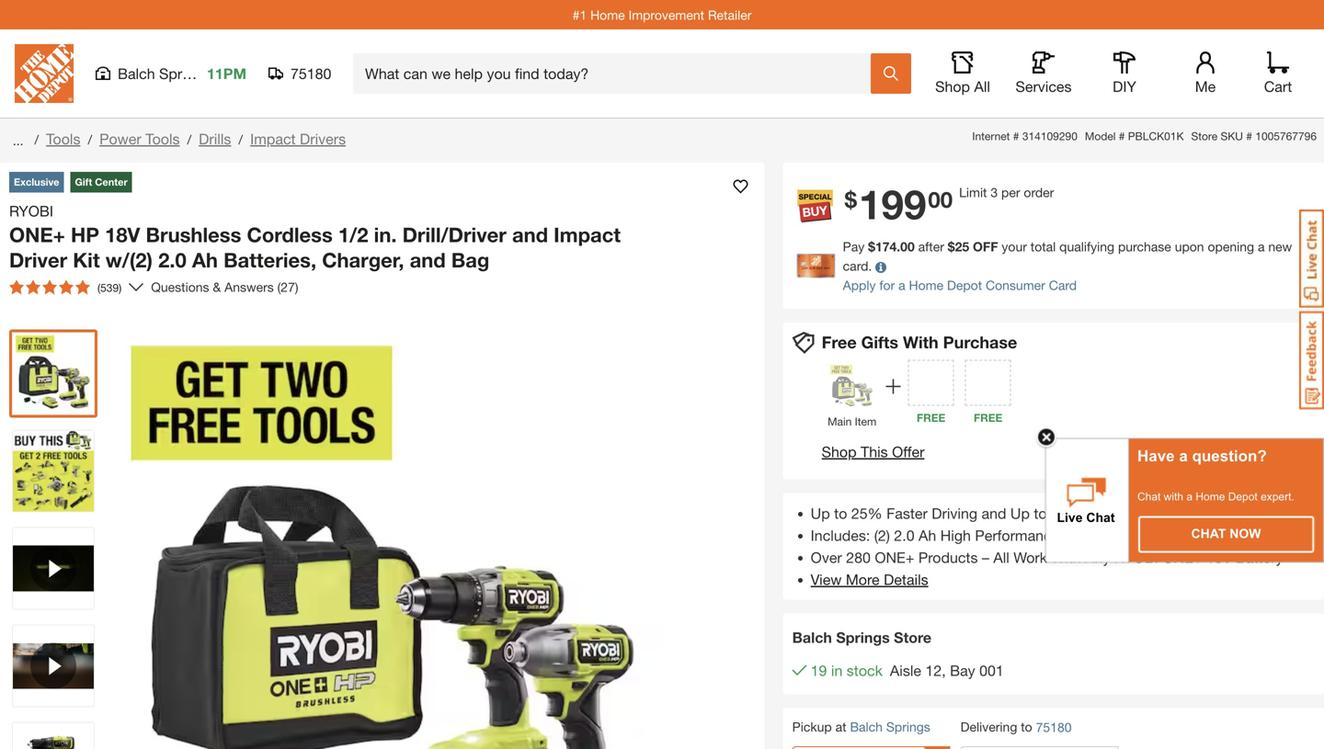 Task type: vqa. For each thing, say whether or not it's contained in the screenshot.
on. on the left of the page
no



Task type: locate. For each thing, give the bounding box(es) containing it.
# right sku
[[1247, 130, 1253, 143]]

2 vertical spatial home
[[1196, 490, 1225, 503]]

1 horizontal spatial more
[[1087, 505, 1120, 522]]

1 vertical spatial 2.0
[[894, 527, 915, 544]]

1 vertical spatial impact
[[554, 223, 621, 247]]

ryobi impact drivers pblck01k e1.1 image
[[13, 431, 94, 512]]

1 vertical spatial with
[[1052, 549, 1081, 566]]

expert.
[[1261, 490, 1295, 503]]

1 horizontal spatial with
[[1052, 549, 1081, 566]]

pay
[[843, 239, 865, 254]]

cordless
[[247, 223, 333, 247]]

1 horizontal spatial ryobi
[[1115, 549, 1159, 566]]

1 horizontal spatial free
[[974, 412, 1003, 424]]

18v inside ryobi one+ hp 18v brushless cordless 1/2 in. drill/driver and impact driver kit w/(2) 2.0 ah batteries, charger, and bag
[[105, 223, 140, 247]]

pay $ 174.00 after $ 25 off
[[843, 239, 998, 254]]

ryobi inside ryobi one+ hp 18v brushless cordless 1/2 in. drill/driver and impact driver kit w/(2) 2.0 ah batteries, charger, and bag
[[9, 202, 53, 220]]

ah down brushless
[[192, 248, 218, 272]]

1 vertical spatial more
[[846, 571, 880, 589]]

springs up stock
[[836, 629, 890, 647]]

75180 inside delivering to 75180
[[1036, 720, 1072, 735]]

1 horizontal spatial 2.0
[[894, 527, 915, 544]]

power tools link
[[99, 130, 180, 148]]

1 vertical spatial balch
[[793, 629, 832, 647]]

0 horizontal spatial to
[[834, 505, 847, 522]]

0 horizontal spatial ryobi
[[9, 202, 53, 220]]

center
[[95, 176, 128, 188]]

chat now link
[[1140, 517, 1313, 552]]

1 horizontal spatial charger,
[[1131, 527, 1186, 544]]

0 vertical spatial ah
[[192, 248, 218, 272]]

store left sku
[[1192, 130, 1218, 143]]

pickup
[[793, 720, 832, 735]]

2 / from the left
[[88, 132, 92, 147]]

0 vertical spatial bag
[[451, 248, 490, 272]]

shop all button
[[934, 52, 992, 96]]

0 horizontal spatial one+
[[9, 223, 65, 247]]

0 vertical spatial springs
[[159, 65, 210, 82]]

diy
[[1113, 78, 1137, 95]]

1 vertical spatial all
[[994, 549, 1010, 566]]

1 tools from the left
[[46, 130, 80, 148]]

1 vertical spatial depot
[[1229, 490, 1258, 503]]

answers
[[225, 280, 274, 295]]

the home depot logo image
[[15, 44, 74, 103]]

1 horizontal spatial 18v
[[1207, 549, 1232, 566]]

2.0 right (2) at the bottom
[[894, 527, 915, 544]]

bag up battery
[[1219, 527, 1245, 544]]

store
[[1192, 130, 1218, 143], [894, 629, 932, 647]]

batteries, down cordless
[[224, 248, 316, 272]]

6313557321112 image
[[13, 626, 94, 707]]

to for 25%
[[834, 505, 847, 522]]

have
[[1138, 447, 1175, 465]]

75180 inside button
[[291, 65, 332, 82]]

to left '75180' link
[[1021, 720, 1033, 735]]

5 stars image
[[9, 280, 90, 295]]

0 horizontal spatial $
[[845, 186, 857, 212]]

springs up ... / tools / power tools / drills / impact drivers
[[159, 65, 210, 82]]

0 horizontal spatial impact
[[250, 130, 296, 148]]

#
[[1013, 130, 1020, 143], [1119, 130, 1125, 143], [1247, 130, 1253, 143]]

1 vertical spatial ryobi
[[1115, 549, 1159, 566]]

1 vertical spatial bag
[[1219, 527, 1245, 544]]

have a question?
[[1138, 447, 1267, 465]]

0 vertical spatial impact
[[250, 130, 296, 148]]

1 horizontal spatial 75180
[[1036, 720, 1072, 735]]

home right '#1'
[[591, 7, 625, 22]]

0 vertical spatial 18v
[[105, 223, 140, 247]]

balch right at at the bottom right of page
[[850, 720, 883, 735]]

depot down 25
[[947, 278, 982, 293]]

1 horizontal spatial ah
[[919, 527, 937, 544]]

up up includes:
[[811, 505, 830, 522]]

0 horizontal spatial 75180
[[291, 65, 332, 82]]

a left the new
[[1258, 239, 1265, 254]]

280
[[846, 549, 871, 566]]

promotion image image
[[829, 364, 875, 410]]

one+ down ryobi link
[[9, 223, 65, 247]]

$ 199 00
[[845, 180, 953, 228]]

12,
[[926, 662, 946, 680]]

and
[[512, 223, 548, 247], [410, 248, 446, 272], [982, 505, 1007, 522], [1190, 527, 1215, 544]]

1 horizontal spatial batteries,
[[1064, 527, 1127, 544]]

$ inside $ 199 00
[[845, 186, 857, 212]]

batteries, up any
[[1064, 527, 1127, 544]]

me button
[[1176, 52, 1235, 96]]

with right gifts
[[903, 332, 939, 352]]

tools
[[46, 130, 80, 148], [145, 130, 180, 148]]

1 vertical spatial 75180
[[1036, 720, 1072, 735]]

all right –
[[994, 549, 1010, 566]]

1 horizontal spatial up
[[1011, 505, 1030, 522]]

and right drill/driver
[[512, 223, 548, 247]]

feedback link image
[[1300, 311, 1324, 410]]

0 horizontal spatial all
[[974, 78, 991, 95]]

0 horizontal spatial #
[[1013, 130, 1020, 143]]

drivers
[[300, 130, 346, 148]]

at
[[836, 720, 847, 735]]

1 vertical spatial springs
[[836, 629, 890, 647]]

shop all
[[935, 78, 991, 95]]

apply for a home depot consumer card link
[[843, 278, 1077, 293]]

ryobi inside up to 25% faster driving and up to 50% more torque includes: (2) 2.0 ah high performance batteries, charger, and bag over 280 one+ products – all work with any ryobi one+ 18v battery view more details
[[1115, 549, 1159, 566]]

ryobi right any
[[1115, 549, 1159, 566]]

2 free from the left
[[974, 412, 1003, 424]]

aisle 12, bay 001
[[890, 662, 1004, 680]]

1 vertical spatial home
[[909, 278, 944, 293]]

# right model
[[1119, 130, 1125, 143]]

1 horizontal spatial store
[[1192, 130, 1218, 143]]

0 vertical spatial ryobi
[[9, 202, 53, 220]]

and up performance
[[982, 505, 1007, 522]]

2 horizontal spatial $
[[948, 239, 955, 254]]

more
[[1087, 505, 1120, 522], [846, 571, 880, 589]]

pblck01k
[[1128, 130, 1184, 143]]

1/2
[[338, 223, 368, 247]]

tools right ...
[[46, 130, 80, 148]]

0 vertical spatial store
[[1192, 130, 1218, 143]]

charger, inside ryobi one+ hp 18v brushless cordless 1/2 in. drill/driver and impact driver kit w/(2) 2.0 ah batteries, charger, and bag
[[322, 248, 404, 272]]

2 horizontal spatial one+
[[1163, 549, 1203, 566]]

18v up the w/(2)
[[105, 223, 140, 247]]

one+ inside ryobi one+ hp 18v brushless cordless 1/2 in. drill/driver and impact driver kit w/(2) 2.0 ah batteries, charger, and bag
[[9, 223, 65, 247]]

store up aisle
[[894, 629, 932, 647]]

depot
[[947, 278, 982, 293], [1229, 490, 1258, 503]]

shop
[[935, 78, 970, 95], [822, 443, 857, 461]]

charger, down "1/2"
[[322, 248, 404, 272]]

cart link
[[1258, 52, 1299, 96]]

charger, inside up to 25% faster driving and up to 50% more torque includes: (2) 2.0 ah high performance batteries, charger, and bag over 280 one+ products – all work with any ryobi one+ 18v battery view more details
[[1131, 527, 1186, 544]]

$ right pay
[[868, 239, 876, 254]]

ah inside ryobi one+ hp 18v brushless cordless 1/2 in. drill/driver and impact driver kit w/(2) 2.0 ah batteries, charger, and bag
[[192, 248, 218, 272]]

info image
[[876, 262, 887, 273]]

all up internet
[[974, 78, 991, 95]]

$ right after
[[948, 239, 955, 254]]

0 horizontal spatial free
[[917, 412, 946, 424]]

0 vertical spatial more
[[1087, 505, 1120, 522]]

2 horizontal spatial to
[[1034, 505, 1047, 522]]

charger,
[[322, 248, 404, 272], [1131, 527, 1186, 544]]

all
[[974, 78, 991, 95], [994, 549, 1010, 566]]

shop down main
[[822, 443, 857, 461]]

springs down aisle
[[887, 720, 931, 735]]

balch up 19
[[793, 629, 832, 647]]

0 vertical spatial charger,
[[322, 248, 404, 272]]

springs for store
[[836, 629, 890, 647]]

balch springs store
[[793, 629, 932, 647]]

$ left 199 on the top right
[[845, 186, 857, 212]]

free down the purchase in the top of the page
[[974, 412, 1003, 424]]

0 horizontal spatial up
[[811, 505, 830, 522]]

one+ up details
[[875, 549, 915, 566]]

1 horizontal spatial bag
[[1219, 527, 1245, 544]]

0 horizontal spatial ah
[[192, 248, 218, 272]]

3
[[991, 185, 998, 200]]

gift
[[75, 176, 92, 188]]

shop left services
[[935, 78, 970, 95]]

aisle
[[890, 662, 922, 680]]

0 horizontal spatial depot
[[947, 278, 982, 293]]

over
[[811, 549, 842, 566]]

with left any
[[1052, 549, 1081, 566]]

11pm
[[207, 65, 246, 82]]

1 vertical spatial store
[[894, 629, 932, 647]]

and down drill/driver
[[410, 248, 446, 272]]

up to 25% faster driving and up to 50% more torque includes: (2) 2.0 ah high performance batteries, charger, and bag over 280 one+ products – all work with any ryobi one+ 18v battery view more details
[[811, 505, 1284, 589]]

1 horizontal spatial one+
[[875, 549, 915, 566]]

questions
[[151, 280, 209, 295]]

1 vertical spatial charger,
[[1131, 527, 1186, 544]]

home down after
[[909, 278, 944, 293]]

0 horizontal spatial with
[[903, 332, 939, 352]]

shop inside button
[[935, 78, 970, 95]]

power
[[99, 130, 141, 148]]

0 horizontal spatial bag
[[451, 248, 490, 272]]

services button
[[1014, 52, 1073, 96]]

1 horizontal spatial to
[[1021, 720, 1033, 735]]

1 / from the left
[[34, 132, 39, 147]]

2 horizontal spatial balch
[[850, 720, 883, 735]]

0 vertical spatial 75180
[[291, 65, 332, 82]]

balch for balch springs 11pm
[[118, 65, 155, 82]]

1 vertical spatial shop
[[822, 443, 857, 461]]

your
[[1002, 239, 1027, 254]]

includes:
[[811, 527, 870, 544]]

drills
[[199, 130, 231, 148]]

purchase
[[943, 332, 1018, 352]]

1 horizontal spatial #
[[1119, 130, 1125, 143]]

more down 280
[[846, 571, 880, 589]]

/ right ...
[[34, 132, 39, 147]]

...
[[13, 133, 24, 148]]

free up offer
[[917, 412, 946, 424]]

001
[[980, 662, 1004, 680]]

$
[[845, 186, 857, 212], [868, 239, 876, 254], [948, 239, 955, 254]]

0 horizontal spatial batteries,
[[224, 248, 316, 272]]

1 horizontal spatial tools
[[145, 130, 180, 148]]

0 horizontal spatial tools
[[46, 130, 80, 148]]

more right 50%
[[1087, 505, 1120, 522]]

products
[[919, 549, 978, 566]]

75180 right delivering at right
[[1036, 720, 1072, 735]]

home right with
[[1196, 490, 1225, 503]]

view more details link
[[811, 571, 929, 589]]

home
[[591, 7, 625, 22], [909, 278, 944, 293], [1196, 490, 1225, 503]]

... / tools / power tools / drills / impact drivers
[[9, 130, 346, 148]]

2 up from the left
[[1011, 505, 1030, 522]]

0 horizontal spatial more
[[846, 571, 880, 589]]

bag down drill/driver
[[451, 248, 490, 272]]

18v
[[105, 223, 140, 247], [1207, 549, 1232, 566]]

kit
[[73, 248, 100, 272]]

one+ down chat on the bottom right of page
[[1163, 549, 1203, 566]]

with
[[903, 332, 939, 352], [1052, 549, 1081, 566]]

springs for 11pm
[[159, 65, 210, 82]]

new
[[1269, 239, 1293, 254]]

0 vertical spatial balch
[[118, 65, 155, 82]]

balch for balch springs store
[[793, 629, 832, 647]]

0 horizontal spatial balch
[[118, 65, 155, 82]]

to for 75180
[[1021, 720, 1033, 735]]

gifts
[[862, 332, 899, 352]]

1 horizontal spatial all
[[994, 549, 1010, 566]]

a inside your total qualifying purchase upon opening a new card.
[[1258, 239, 1265, 254]]

cart
[[1264, 78, 1292, 95]]

batteries,
[[224, 248, 316, 272], [1064, 527, 1127, 544]]

ah left high
[[919, 527, 937, 544]]

2 horizontal spatial home
[[1196, 490, 1225, 503]]

to inside delivering to 75180
[[1021, 720, 1033, 735]]

6218482932001 image
[[13, 528, 94, 609]]

0 vertical spatial shop
[[935, 78, 970, 95]]

card.
[[843, 258, 872, 274]]

0 horizontal spatial charger,
[[322, 248, 404, 272]]

0 horizontal spatial shop
[[822, 443, 857, 461]]

free gifts with purchase
[[822, 332, 1018, 352]]

home for chat with a home depot expert.
[[1196, 490, 1225, 503]]

depot left expert.
[[1229, 490, 1258, 503]]

2 # from the left
[[1119, 130, 1125, 143]]

shop for shop all
[[935, 78, 970, 95]]

0 vertical spatial all
[[974, 78, 991, 95]]

0 vertical spatial depot
[[947, 278, 982, 293]]

/ left 'drills'
[[187, 132, 191, 147]]

75180 up drivers
[[291, 65, 332, 82]]

services
[[1016, 78, 1072, 95]]

0 horizontal spatial 18v
[[105, 223, 140, 247]]

1 vertical spatial 18v
[[1207, 549, 1232, 566]]

1 horizontal spatial home
[[909, 278, 944, 293]]

# right internet
[[1013, 130, 1020, 143]]

in.
[[374, 223, 397, 247]]

1 horizontal spatial balch
[[793, 629, 832, 647]]

1 horizontal spatial impact
[[554, 223, 621, 247]]

this
[[861, 443, 888, 461]]

to up includes:
[[834, 505, 847, 522]]

3 / from the left
[[187, 132, 191, 147]]

2.0 up questions
[[158, 248, 186, 272]]

1 horizontal spatial shop
[[935, 78, 970, 95]]

1 vertical spatial ah
[[919, 527, 937, 544]]

springs
[[159, 65, 210, 82], [836, 629, 890, 647], [887, 720, 931, 735]]

balch up power tools link
[[118, 65, 155, 82]]

to left 50%
[[1034, 505, 1047, 522]]

impact inside ... / tools / power tools / drills / impact drivers
[[250, 130, 296, 148]]

up up performance
[[1011, 505, 1030, 522]]

18v down chat now
[[1207, 549, 1232, 566]]

1 up from the left
[[811, 505, 830, 522]]

0 vertical spatial home
[[591, 7, 625, 22]]

1 horizontal spatial depot
[[1229, 490, 1258, 503]]

limit 3 per order
[[959, 185, 1054, 200]]

all inside button
[[974, 78, 991, 95]]

internet
[[973, 130, 1010, 143]]

0 vertical spatial batteries,
[[224, 248, 316, 272]]

batteries, inside ryobi one+ hp 18v brushless cordless 1/2 in. drill/driver and impact driver kit w/(2) 2.0 ah batteries, charger, and bag
[[224, 248, 316, 272]]

0 vertical spatial 2.0
[[158, 248, 186, 272]]

ryobi down exclusive
[[9, 202, 53, 220]]

/ right tools link
[[88, 132, 92, 147]]

1 vertical spatial batteries,
[[1064, 527, 1127, 544]]

shop for shop this offer
[[822, 443, 857, 461]]

/ right 'drills'
[[239, 132, 243, 147]]

0 horizontal spatial 2.0
[[158, 248, 186, 272]]

2 horizontal spatial #
[[1247, 130, 1253, 143]]

&
[[213, 280, 221, 295]]

tools right the power
[[145, 130, 180, 148]]

question?
[[1193, 447, 1267, 465]]

charger, down "torque"
[[1131, 527, 1186, 544]]



Task type: describe. For each thing, give the bounding box(es) containing it.
25%
[[852, 505, 883, 522]]

314109290
[[1023, 130, 1078, 143]]

25
[[955, 239, 970, 254]]

item
[[855, 415, 877, 428]]

card
[[1049, 278, 1077, 293]]

2 tools from the left
[[145, 130, 180, 148]]

and down chat with a home depot expert.
[[1190, 527, 1215, 544]]

1 horizontal spatial $
[[868, 239, 876, 254]]

upon
[[1175, 239, 1205, 254]]

free
[[822, 332, 857, 352]]

bag inside up to 25% faster driving and up to 50% more torque includes: (2) 2.0 ah high performance batteries, charger, and bag over 280 one+ products – all work with any ryobi one+ 18v battery view more details
[[1219, 527, 1245, 544]]

a right with
[[1187, 490, 1193, 503]]

0 horizontal spatial home
[[591, 7, 625, 22]]

consumer
[[986, 278, 1046, 293]]

ryobi one+ hp 18v brushless cordless 1/2 in. drill/driver and impact driver kit w/(2) 2.0 ah batteries, charger, and bag
[[9, 202, 621, 272]]

75180 link
[[1036, 718, 1072, 737]]

all inside up to 25% faster driving and up to 50% more torque includes: (2) 2.0 ah high performance batteries, charger, and bag over 280 one+ products – all work with any ryobi one+ 18v battery view more details
[[994, 549, 1010, 566]]

2 vertical spatial balch
[[850, 720, 883, 735]]

3 # from the left
[[1247, 130, 1253, 143]]

work
[[1014, 549, 1048, 566]]

0 horizontal spatial store
[[894, 629, 932, 647]]

exclusive
[[14, 176, 59, 188]]

314109290_s01 image
[[13, 723, 94, 750]]

shop this offer
[[822, 443, 925, 461]]

hp
[[71, 223, 99, 247]]

What can we help you find today? search field
[[365, 54, 870, 93]]

#1
[[573, 7, 587, 22]]

w/(2)
[[105, 248, 153, 272]]

chat
[[1138, 490, 1161, 503]]

diy button
[[1095, 52, 1154, 96]]

gift center
[[75, 176, 128, 188]]

2.0 inside ryobi one+ hp 18v brushless cordless 1/2 in. drill/driver and impact driver kit w/(2) 2.0 ah batteries, charger, and bag
[[158, 248, 186, 272]]

(539)
[[97, 281, 122, 294]]

total
[[1031, 239, 1056, 254]]

drill/driver
[[402, 223, 507, 247]]

qualifying
[[1060, 239, 1115, 254]]

view
[[811, 571, 842, 589]]

off
[[973, 239, 998, 254]]

balch springs 11pm
[[118, 65, 246, 82]]

1 # from the left
[[1013, 130, 1020, 143]]

#1 home improvement retailer
[[573, 7, 752, 22]]

retailer
[[708, 7, 752, 22]]

18v inside up to 25% faster driving and up to 50% more torque includes: (2) 2.0 ah high performance batteries, charger, and bag over 280 one+ products – all work with any ryobi one+ 18v battery view more details
[[1207, 549, 1232, 566]]

2.0 inside up to 25% faster driving and up to 50% more torque includes: (2) 2.0 ah high performance batteries, charger, and bag over 280 one+ products – all work with any ryobi one+ 18v battery view more details
[[894, 527, 915, 544]]

limit
[[959, 185, 987, 200]]

199
[[859, 180, 927, 228]]

questions & answers (27)
[[151, 280, 298, 295]]

order
[[1024, 185, 1054, 200]]

batteries, inside up to 25% faster driving and up to 50% more torque includes: (2) 2.0 ah high performance batteries, charger, and bag over 280 one+ products – all work with any ryobi one+ 18v battery view more details
[[1064, 527, 1127, 544]]

19
[[811, 662, 827, 680]]

purchase
[[1118, 239, 1172, 254]]

model
[[1085, 130, 1116, 143]]

performance
[[975, 527, 1060, 544]]

impact drivers link
[[250, 130, 346, 148]]

19 in stock
[[811, 662, 883, 680]]

apply for a home depot consumer card
[[843, 278, 1077, 293]]

... button
[[9, 128, 27, 154]]

chat now
[[1192, 527, 1261, 541]]

driving
[[932, 505, 978, 522]]

bay
[[950, 662, 976, 680]]

4 / from the left
[[239, 132, 243, 147]]

torque
[[1124, 505, 1169, 522]]

a right the for on the right of the page
[[899, 278, 906, 293]]

your total qualifying purchase upon opening a new card.
[[843, 239, 1293, 274]]

live chat image
[[1300, 210, 1324, 308]]

00
[[928, 186, 953, 212]]

(2)
[[874, 527, 890, 544]]

a right 'have'
[[1179, 447, 1188, 465]]

for
[[880, 278, 895, 293]]

1 free from the left
[[917, 412, 946, 424]]

chat
[[1192, 527, 1226, 541]]

(27)
[[277, 280, 298, 295]]

brushless
[[146, 223, 241, 247]]

delivering to 75180
[[961, 720, 1072, 735]]

impact inside ryobi one+ hp 18v brushless cordless 1/2 in. drill/driver and impact driver kit w/(2) 2.0 ah batteries, charger, and bag
[[554, 223, 621, 247]]

depot for consumer
[[947, 278, 982, 293]]

50%
[[1051, 505, 1082, 522]]

improvement
[[629, 7, 705, 22]]

depot for expert.
[[1229, 490, 1258, 503]]

delivering
[[961, 720, 1018, 735]]

internet # 314109290 model # pblck01k store sku # 1005767796
[[973, 130, 1317, 143]]

details
[[884, 571, 929, 589]]

bag inside ryobi one+ hp 18v brushless cordless 1/2 in. drill/driver and impact driver kit w/(2) 2.0 ah batteries, charger, and bag
[[451, 248, 490, 272]]

stock
[[847, 662, 883, 680]]

balch springs button
[[850, 720, 931, 735]]

faster
[[887, 505, 928, 522]]

0 vertical spatial with
[[903, 332, 939, 352]]

main
[[828, 415, 852, 428]]

opening
[[1208, 239, 1255, 254]]

apply now image
[[797, 254, 843, 278]]

2 vertical spatial springs
[[887, 720, 931, 735]]

ryobi impact drivers pblck01k 64.0 image
[[13, 333, 94, 414]]

ryobi link
[[9, 200, 61, 222]]

ah inside up to 25% faster driving and up to 50% more torque includes: (2) 2.0 ah high performance batteries, charger, and bag over 280 one+ products – all work with any ryobi one+ 18v battery view more details
[[919, 527, 937, 544]]

now
[[1230, 527, 1261, 541]]

1005767796
[[1256, 130, 1317, 143]]

home for apply for a home depot consumer card
[[909, 278, 944, 293]]

driver
[[9, 248, 67, 272]]

pickup at balch springs
[[793, 720, 931, 735]]

tools link
[[46, 130, 80, 148]]

with inside up to 25% faster driving and up to 50% more torque includes: (2) 2.0 ah high performance batteries, charger, and bag over 280 one+ products – all work with any ryobi one+ 18v battery view more details
[[1052, 549, 1081, 566]]

any
[[1086, 549, 1111, 566]]

(539) link
[[2, 273, 144, 302]]

sku
[[1221, 130, 1243, 143]]

battery
[[1236, 549, 1284, 566]]



